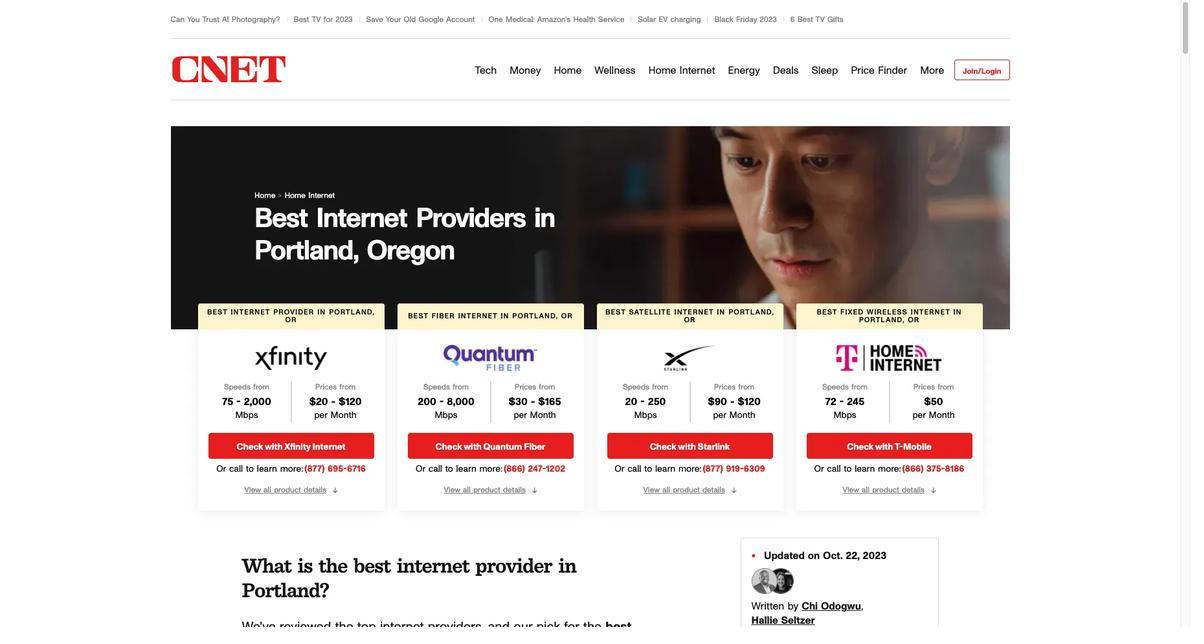 Task type: vqa. For each thing, say whether or not it's contained in the screenshot.


Task type: locate. For each thing, give the bounding box(es) containing it.
speeds inside speeds from 72 - 245 mbps
[[823, 384, 849, 392]]

from for 20 - 250
[[652, 384, 669, 392]]

tv
[[312, 16, 321, 23], [816, 16, 825, 23]]

1 (877) from the left
[[305, 465, 325, 475]]

4 per from the left
[[913, 412, 926, 421]]

prices inside prices from $90 - $120 per month
[[715, 384, 736, 392]]

oregon
[[367, 238, 455, 266]]

with for 20 - 250
[[679, 443, 696, 453]]

4 or from the left
[[815, 465, 825, 475]]

the
[[319, 554, 348, 579]]

4 speeds from the left
[[823, 384, 849, 392]]

- right the 20 at the bottom right of page
[[641, 397, 645, 408]]

check inside check with quantum fiber button
[[436, 443, 462, 453]]

save your old google account
[[366, 16, 475, 23]]

all for 250
[[663, 487, 671, 495]]

4 to from the left
[[844, 465, 852, 475]]

mbps inside 'speeds from 20 - 250 mbps'
[[635, 412, 657, 421]]

per inside prices from $30 - $165 per month
[[514, 412, 527, 421]]

ai
[[222, 16, 229, 23]]

1 or from the left
[[216, 465, 226, 475]]

per inside prices from $90 - $120 per month
[[714, 412, 727, 421]]

$120 for $20 - $120
[[339, 397, 362, 408]]

call down check with xfinity internet
[[229, 465, 243, 475]]

check with starlink
[[650, 443, 730, 453]]

(877)
[[305, 465, 325, 475], [703, 465, 724, 475]]

or for $90 - $120
[[685, 317, 696, 324]]

per for $20
[[315, 412, 328, 421]]

2 $120 from the left
[[738, 397, 761, 408]]

- for 75
[[237, 397, 241, 408]]

quantum
[[484, 443, 523, 453]]

month inside prices from $20 - $120 per month
[[331, 412, 357, 421]]

view all product details
[[245, 487, 326, 495], [444, 487, 526, 495], [644, 487, 726, 495], [843, 487, 925, 495]]

internet inside best internet provider in portland, or
[[231, 309, 270, 316]]

price
[[852, 65, 875, 75]]

0 horizontal spatial provider
[[274, 309, 314, 316]]

view all product details down or call to learn more: (877) 695-6716
[[245, 487, 326, 495]]

4 details from the left
[[903, 487, 925, 495]]

month inside prices from $90 - $120 per month
[[730, 412, 756, 421]]

7 from from the left
[[852, 384, 868, 392]]

(866) left 247-
[[504, 465, 525, 475]]

mbps inside speeds from 72 - 245 mbps
[[834, 412, 857, 421]]

1 horizontal spatial (866)
[[903, 465, 924, 475]]

month down $50
[[930, 412, 955, 421]]

4 call from the left
[[828, 465, 841, 475]]

0 horizontal spatial $120
[[339, 397, 362, 408]]

view all product details for 75 - 2,000
[[245, 487, 326, 495]]

internet
[[680, 65, 716, 75], [309, 192, 335, 200], [316, 206, 407, 233], [313, 443, 346, 453]]

1 all from the left
[[264, 487, 271, 495]]

2 view from the left
[[444, 487, 461, 495]]

learn for 2,000
[[257, 465, 277, 475]]

product down or call to learn more: (866) 375-8186
[[873, 487, 900, 495]]

home right money
[[554, 65, 582, 75]]

best fiber internet in portland, or
[[408, 313, 573, 320]]

2023 right friday
[[760, 16, 777, 23]]

$120 right $20
[[339, 397, 362, 408]]

chi
[[802, 602, 818, 613]]

mbps inside speeds from 75 - 2,000 mbps
[[235, 412, 258, 421]]

all down or call to learn more: (877) 695-6716
[[264, 487, 271, 495]]

check up or call to learn more: (866) 375-8186
[[848, 443, 874, 453]]

solar ev charging
[[638, 16, 701, 23]]

prices up $90
[[715, 384, 736, 392]]

with up or call to learn more: (877) 919-6309
[[679, 443, 696, 453]]

home internet down charging
[[649, 65, 716, 75]]

3 per from the left
[[714, 412, 727, 421]]

details down or call to learn more: (866) 375-8186
[[903, 487, 925, 495]]

view all product details down or call to learn more: (877) 919-6309
[[644, 487, 726, 495]]

3 call from the left
[[628, 465, 642, 475]]

learn down check with quantum fiber
[[457, 465, 477, 475]]

product down or call to learn more: (877) 919-6309
[[673, 487, 700, 495]]

best
[[294, 16, 309, 23], [798, 16, 814, 23], [255, 206, 308, 233], [207, 309, 228, 316], [606, 309, 626, 316], [817, 309, 838, 316], [408, 313, 429, 320]]

view all product details link
[[245, 486, 326, 496], [444, 486, 526, 496], [644, 486, 726, 496], [843, 486, 925, 496]]

prices inside prices from $20 - $120 per month
[[315, 384, 337, 392]]

mobile
[[904, 443, 932, 453]]

chi odogwu image
[[753, 570, 777, 594]]

1 view from the left
[[245, 487, 261, 495]]

in inside best satellite internet in portland, or
[[717, 309, 726, 316]]

7 - from the left
[[840, 397, 844, 408]]

1 - from the left
[[237, 397, 241, 408]]

5 - from the left
[[641, 397, 645, 408]]

mbps down 245
[[834, 412, 857, 421]]

product
[[274, 487, 301, 495], [474, 487, 501, 495], [673, 487, 700, 495], [873, 487, 900, 495]]

from inside prices from $90 - $120 per month
[[739, 384, 755, 392]]

$120 inside prices from $90 - $120 per month
[[738, 397, 761, 408]]

all
[[264, 487, 271, 495], [463, 487, 471, 495], [663, 487, 671, 495], [862, 487, 870, 495]]

3 mbps from the left
[[635, 412, 657, 421]]

speeds inside speeds from 200 - 8,000 mbps
[[424, 384, 450, 392]]

3 view all product details from the left
[[644, 487, 726, 495]]

3 or from the left
[[615, 465, 625, 475]]

2 or from the left
[[416, 465, 426, 475]]

all down or call to learn more: (877) 919-6309
[[663, 487, 671, 495]]

per down $90
[[714, 412, 727, 421]]

call for 20
[[628, 465, 642, 475]]

more: for 2,000
[[280, 465, 303, 475]]

2023 right for
[[336, 16, 353, 23]]

2 speeds from the left
[[424, 384, 450, 392]]

72
[[826, 397, 837, 408]]

,
[[862, 602, 864, 613]]

2023 right 22,
[[863, 552, 887, 562]]

1 horizontal spatial $120
[[738, 397, 761, 408]]

more: for 250
[[679, 465, 702, 475]]

0 horizontal spatial tv
[[312, 16, 321, 23]]

0 horizontal spatial 2023
[[336, 16, 353, 23]]

learn down check with starlink
[[656, 465, 676, 475]]

black friday 2023
[[715, 16, 777, 23]]

to down check with xfinity internet
[[246, 465, 254, 475]]

(877) for $90
[[703, 465, 724, 475]]

speeds up the '200'
[[424, 384, 450, 392]]

view all product details down or call to learn more: (866) 247-1202 at bottom left
[[444, 487, 526, 495]]

from inside prices from $30 - $165 per month
[[539, 384, 555, 392]]

tv left "gifts"
[[816, 16, 825, 23]]

4 check from the left
[[848, 443, 874, 453]]

prices inside prices from $30 - $165 per month
[[515, 384, 536, 392]]

4 with from the left
[[876, 443, 894, 453]]

4 view all product details from the left
[[843, 487, 925, 495]]

check for 250
[[650, 443, 677, 453]]

learn down check with t-mobile
[[855, 465, 876, 475]]

3 product from the left
[[673, 487, 700, 495]]

4 month from the left
[[930, 412, 955, 421]]

1 $120 from the left
[[339, 397, 362, 408]]

check inside check with xfinity internet "button"
[[237, 443, 263, 453]]

or for $20 - $120
[[285, 317, 297, 324]]

3 prices from the left
[[715, 384, 736, 392]]

your
[[386, 16, 401, 23]]

view for 250
[[644, 487, 660, 495]]

(866) for -
[[504, 465, 525, 475]]

1 (866) from the left
[[504, 465, 525, 475]]

from inside speeds from 72 - 245 mbps
[[852, 384, 868, 392]]

details for $50
[[903, 487, 925, 495]]

or
[[216, 465, 226, 475], [416, 465, 426, 475], [615, 465, 625, 475], [815, 465, 825, 475]]

best for best fixed wireless internet in portland, or
[[817, 309, 838, 316]]

home internet right the home 'link'
[[285, 192, 335, 200]]

(877) left 919-
[[703, 465, 724, 475]]

details down or call to learn more: (866) 247-1202 at bottom left
[[503, 487, 526, 495]]

with for 200 - 8,000
[[464, 443, 482, 453]]

details
[[304, 487, 326, 495], [503, 487, 526, 495], [703, 487, 726, 495], [903, 487, 925, 495]]

from inside speeds from 200 - 8,000 mbps
[[453, 384, 469, 392]]

4 view from the left
[[843, 487, 860, 495]]

call down check with t-mobile button
[[828, 465, 841, 475]]

best for best satellite internet in portland, or
[[606, 309, 626, 316]]

3 details from the left
[[703, 487, 726, 495]]

view all product details for 200 - 8,000
[[444, 487, 526, 495]]

one medical: amazon's health service
[[489, 16, 625, 23]]

service
[[599, 16, 625, 23]]

month for $20
[[331, 412, 357, 421]]

8 from from the left
[[938, 384, 955, 392]]

in inside best fixed wireless internet in portland, or
[[954, 309, 962, 316]]

view down or call to learn more: (866) 247-1202 at bottom left
[[444, 487, 461, 495]]

(866)
[[504, 465, 525, 475], [903, 465, 924, 475]]

- inside speeds from 200 - 8,000 mbps
[[440, 397, 444, 408]]

4 product from the left
[[873, 487, 900, 495]]

$120 inside prices from $20 - $120 per month
[[339, 397, 362, 408]]

details down or call to learn more: (877) 919-6309
[[703, 487, 726, 495]]

to down check with starlink
[[645, 465, 653, 475]]

in inside best internet provider in portland, or
[[318, 309, 326, 316]]

1 learn from the left
[[257, 465, 277, 475]]

or inside best internet provider in portland, or
[[285, 317, 297, 324]]

google
[[419, 16, 444, 23]]

or for 20 - 250
[[615, 465, 625, 475]]

- inside speeds from 75 - 2,000 mbps
[[237, 397, 241, 408]]

2 check from the left
[[436, 443, 462, 453]]

2 from from the left
[[340, 384, 356, 392]]

best
[[354, 554, 391, 579]]

2023
[[336, 16, 353, 23], [760, 16, 777, 23], [863, 552, 887, 562]]

1 speeds from the left
[[224, 384, 251, 392]]

1 horizontal spatial tv
[[816, 16, 825, 23]]

on
[[809, 552, 820, 562]]

1 vertical spatial home internet
[[285, 192, 335, 200]]

view all product details link down or call to learn more: (866) 375-8186
[[843, 486, 925, 496]]

or inside best satellite internet in portland, or
[[685, 317, 696, 324]]

product for 200 - 8,000
[[474, 487, 501, 495]]

check with quantum fiber
[[436, 443, 546, 453]]

join/login button
[[955, 60, 1010, 80]]

- inside speeds from 72 - 245 mbps
[[840, 397, 844, 408]]

speeds up the 20 at the bottom right of page
[[623, 384, 650, 392]]

(877) left 695-
[[305, 465, 325, 475]]

2 call from the left
[[429, 465, 442, 475]]

per for $90
[[714, 412, 727, 421]]

mbps down 2,000
[[235, 412, 258, 421]]

from for 75 - 2,000
[[253, 384, 269, 392]]

best inside best fixed wireless internet in portland, or
[[817, 309, 838, 316]]

250
[[648, 397, 666, 408]]

1 check from the left
[[237, 443, 263, 453]]

2 view all product details from the left
[[444, 487, 526, 495]]

portland, inside best internet provider in portland, or
[[329, 309, 375, 316]]

in inside what is the best internet provider in portland?
[[559, 554, 577, 579]]

3 learn from the left
[[656, 465, 676, 475]]

mbps inside speeds from 200 - 8,000 mbps
[[435, 412, 458, 421]]

3 more: from the left
[[679, 465, 702, 475]]

speeds inside speeds from 75 - 2,000 mbps
[[224, 384, 251, 392]]

1 horizontal spatial provider
[[476, 554, 552, 579]]

8186
[[946, 465, 965, 475]]

check
[[237, 443, 263, 453], [436, 443, 462, 453], [650, 443, 677, 453], [848, 443, 874, 453]]

portland, inside best satellite internet in portland, or
[[729, 309, 775, 316]]

4 more: from the left
[[879, 465, 902, 475]]

check inside check with t-mobile button
[[848, 443, 874, 453]]

1 mbps from the left
[[235, 412, 258, 421]]

2 details from the left
[[503, 487, 526, 495]]

6 - from the left
[[731, 397, 735, 408]]

2 more: from the left
[[480, 465, 503, 475]]

portland, for best internet provider in portland, or
[[329, 309, 375, 316]]

1 per from the left
[[315, 412, 328, 421]]

from inside 'speeds from 20 - 250 mbps'
[[652, 384, 669, 392]]

1 view all product details from the left
[[245, 487, 326, 495]]

details for $30
[[503, 487, 526, 495]]

call down check with starlink button at bottom right
[[628, 465, 642, 475]]

check for 2,000
[[237, 443, 263, 453]]

t-
[[895, 443, 904, 453]]

per down $50
[[913, 412, 926, 421]]

check up or call to learn more: (877) 919-6309
[[650, 443, 677, 453]]

speeds from 20 - 250 mbps
[[623, 384, 669, 421]]

to down check with quantum fiber
[[446, 465, 453, 475]]

mbps
[[235, 412, 258, 421], [435, 412, 458, 421], [635, 412, 657, 421], [834, 412, 857, 421]]

or for 72 - 245
[[815, 465, 825, 475]]

view down or call to learn more: (877) 695-6716
[[245, 487, 261, 495]]

4 mbps from the left
[[834, 412, 857, 421]]

learn for 250
[[656, 465, 676, 475]]

details down or call to learn more: (877) 695-6716
[[304, 487, 326, 495]]

home left home internet link
[[255, 192, 276, 200]]

from for $90 - $120
[[739, 384, 755, 392]]

1 from from the left
[[253, 384, 269, 392]]

1 view all product details link from the left
[[245, 486, 326, 496]]

1 more: from the left
[[280, 465, 303, 475]]

- right 72
[[840, 397, 844, 408]]

with for 72 - 245
[[876, 443, 894, 453]]

2 view all product details link from the left
[[444, 486, 526, 496]]

3 speeds from the left
[[623, 384, 650, 392]]

prices up $50
[[914, 384, 936, 392]]

portland, for best fiber internet in portland, or
[[513, 313, 558, 320]]

1 details from the left
[[304, 487, 326, 495]]

view for 2,000
[[245, 487, 261, 495]]

4 prices from the left
[[914, 384, 936, 392]]

3 from from the left
[[453, 384, 469, 392]]

call down check with quantum fiber
[[429, 465, 442, 475]]

695-
[[328, 465, 347, 475]]

3 check from the left
[[650, 443, 677, 453]]

month up starlink
[[730, 412, 756, 421]]

4 from from the left
[[539, 384, 555, 392]]

6 from from the left
[[739, 384, 755, 392]]

- inside prices from $90 - $120 per month
[[731, 397, 735, 408]]

- for 72
[[840, 397, 844, 408]]

in
[[535, 206, 555, 233], [318, 309, 326, 316], [717, 309, 726, 316], [954, 309, 962, 316], [501, 313, 510, 320], [559, 554, 577, 579]]

0 horizontal spatial home internet
[[285, 192, 335, 200]]

best for best fiber internet in portland, or
[[408, 313, 429, 320]]

best inside best internet provider in portland, or
[[207, 309, 228, 316]]

4 view all product details link from the left
[[843, 486, 925, 496]]

1 to from the left
[[246, 465, 254, 475]]

internet
[[231, 309, 270, 316], [675, 309, 714, 316], [912, 309, 951, 316], [459, 313, 498, 320], [397, 554, 470, 579]]

2 mbps from the left
[[435, 412, 458, 421]]

call for 72
[[828, 465, 841, 475]]

0 vertical spatial provider
[[274, 309, 314, 316]]

2 to from the left
[[446, 465, 453, 475]]

view down or call to learn more: (877) 919-6309
[[644, 487, 660, 495]]

3 - from the left
[[440, 397, 444, 408]]

4 - from the left
[[531, 397, 536, 408]]

check for 8,000
[[436, 443, 462, 453]]

2 (866) from the left
[[903, 465, 924, 475]]

prices for $30
[[515, 384, 536, 392]]

mbps for 2,000
[[235, 412, 258, 421]]

learn for 8,000
[[457, 465, 477, 475]]

- right 75
[[237, 397, 241, 408]]

1 product from the left
[[274, 487, 301, 495]]

hallie
[[752, 616, 779, 627]]

more: down check with starlink
[[679, 465, 702, 475]]

- right $90
[[731, 397, 735, 408]]

prices up $30
[[515, 384, 536, 392]]

2 (877) from the left
[[703, 465, 724, 475]]

per down $30
[[514, 412, 527, 421]]

1 call from the left
[[229, 465, 243, 475]]

all down or call to learn more: (866) 247-1202 at bottom left
[[463, 487, 471, 495]]

product down or call to learn more: (866) 247-1202 at bottom left
[[474, 487, 501, 495]]

check inside check with starlink button
[[650, 443, 677, 453]]

month down $165
[[530, 412, 556, 421]]

speeds for 75
[[224, 384, 251, 392]]

1 horizontal spatial home internet
[[649, 65, 716, 75]]

mbps down 250
[[635, 412, 657, 421]]

3 all from the left
[[663, 487, 671, 495]]

1 tv from the left
[[312, 16, 321, 23]]

view all product details down or call to learn more: (866) 375-8186
[[843, 487, 925, 495]]

month inside prices from $30 - $165 per month
[[530, 412, 556, 421]]

with up or call to learn more: (866) 247-1202 at bottom left
[[464, 443, 482, 453]]

all down or call to learn more: (866) 375-8186
[[862, 487, 870, 495]]

from for $30 - $165
[[539, 384, 555, 392]]

2 - from the left
[[331, 397, 336, 408]]

from for $20 - $120
[[340, 384, 356, 392]]

best for best internet providers in portland, oregon
[[255, 206, 308, 233]]

view all product details link down or call to learn more: (866) 247-1202 at bottom left
[[444, 486, 526, 496]]

3 with from the left
[[679, 443, 696, 453]]

6 best tv gifts
[[791, 16, 844, 23]]

mbps down 8,000
[[435, 412, 458, 421]]

1 horizontal spatial (877)
[[703, 465, 724, 475]]

3 view all product details link from the left
[[644, 486, 726, 496]]

3 month from the left
[[730, 412, 756, 421]]

or call to learn more: (877) 919-6309
[[615, 465, 766, 475]]

in inside best internet providers in portland, oregon
[[535, 206, 555, 233]]

- inside prices from $20 - $120 per month
[[331, 397, 336, 408]]

2 product from the left
[[474, 487, 501, 495]]

month up 695-
[[331, 412, 357, 421]]

internet inside best internet providers in portland, oregon
[[316, 206, 407, 233]]

with inside "button"
[[265, 443, 283, 453]]

6716
[[347, 465, 366, 475]]

5 from from the left
[[652, 384, 669, 392]]

or inside best fixed wireless internet in portland, or
[[909, 317, 920, 324]]

cnet image
[[171, 56, 287, 82]]

3 view from the left
[[644, 487, 660, 495]]

internet up 695-
[[313, 443, 346, 453]]

from inside prices from $50 per month
[[938, 384, 955, 392]]

old
[[404, 16, 416, 23]]

more: down check with xfinity internet
[[280, 465, 303, 475]]

you
[[187, 16, 200, 23]]

4 learn from the left
[[855, 465, 876, 475]]

internet inside best satellite internet in portland, or
[[675, 309, 714, 316]]

view down or call to learn more: (866) 375-8186
[[843, 487, 860, 495]]

prices up $20
[[315, 384, 337, 392]]

from inside speeds from 75 - 2,000 mbps
[[253, 384, 269, 392]]

to
[[246, 465, 254, 475], [446, 465, 453, 475], [645, 465, 653, 475], [844, 465, 852, 475]]

product down or call to learn more: (877) 695-6716
[[274, 487, 301, 495]]

3 to from the left
[[645, 465, 653, 475]]

4 all from the left
[[862, 487, 870, 495]]

wireless
[[867, 309, 908, 316]]

prices for $50
[[914, 384, 936, 392]]

- inside prices from $30 - $165 per month
[[531, 397, 536, 408]]

learn for 245
[[855, 465, 876, 475]]

satellite
[[629, 309, 672, 316]]

1 prices from the left
[[315, 384, 337, 392]]

per down $20
[[315, 412, 328, 421]]

prices inside prices from $50 per month
[[914, 384, 936, 392]]

view all product details link for 250
[[644, 486, 726, 496]]

learn down check with xfinity internet
[[257, 465, 277, 475]]

best inside best internet providers in portland, oregon
[[255, 206, 308, 233]]

0 horizontal spatial (866)
[[504, 465, 525, 475]]

for
[[324, 16, 333, 23]]

view all product details link down or call to learn more: (877) 919-6309
[[644, 486, 726, 496]]

or for 200 - 8,000
[[416, 465, 426, 475]]

1 vertical spatial provider
[[476, 554, 552, 579]]

2 with from the left
[[464, 443, 482, 453]]

- right $30
[[531, 397, 536, 408]]

0 horizontal spatial (877)
[[305, 465, 325, 475]]

portland, for best satellite internet in portland, or
[[729, 309, 775, 316]]

all for 245
[[862, 487, 870, 495]]

with left t-
[[876, 443, 894, 453]]

2 learn from the left
[[457, 465, 477, 475]]

home
[[554, 65, 582, 75], [649, 65, 677, 75], [255, 192, 276, 200], [285, 192, 306, 200]]

tv left for
[[312, 16, 321, 23]]

more: down check with quantum fiber
[[480, 465, 503, 475]]

speeds
[[224, 384, 251, 392], [424, 384, 450, 392], [623, 384, 650, 392], [823, 384, 849, 392]]

1 month from the left
[[331, 412, 357, 421]]

1 with from the left
[[265, 443, 283, 453]]

medical:
[[506, 16, 535, 23]]

to down check with t-mobile
[[844, 465, 852, 475]]

month for $30
[[530, 412, 556, 421]]

provider
[[274, 309, 314, 316], [476, 554, 552, 579]]

check down speeds from 200 - 8,000 mbps at left
[[436, 443, 462, 453]]

$120 right $90
[[738, 397, 761, 408]]

- right the '200'
[[440, 397, 444, 408]]

prices from $50 per month
[[913, 384, 955, 421]]

to for 250
[[645, 465, 653, 475]]

- right $20
[[331, 397, 336, 408]]

2 prices from the left
[[515, 384, 536, 392]]

internet down home internet link
[[316, 206, 407, 233]]

2 all from the left
[[463, 487, 471, 495]]

updated on oct. 22, 2023
[[762, 552, 887, 562]]

(866) down mobile at bottom
[[903, 465, 924, 475]]

fiber
[[524, 443, 546, 453]]

from inside prices from $20 - $120 per month
[[340, 384, 356, 392]]

speeds up 75
[[224, 384, 251, 392]]

2 month from the left
[[530, 412, 556, 421]]

more: down check with t-mobile
[[879, 465, 902, 475]]

1202
[[546, 465, 566, 475]]

per for $30
[[514, 412, 527, 421]]

speeds inside 'speeds from 20 - 250 mbps'
[[623, 384, 650, 392]]

or for $30 - $165
[[562, 313, 573, 320]]

- inside 'speeds from 20 - 250 mbps'
[[641, 397, 645, 408]]

20
[[626, 397, 638, 408]]

2 per from the left
[[514, 412, 527, 421]]

check down speeds from 75 - 2,000 mbps
[[237, 443, 263, 453]]

speeds up 72
[[823, 384, 849, 392]]

with left xfinity
[[265, 443, 283, 453]]

check with xfinity internet
[[237, 443, 346, 453]]

portland, inside best internet providers in portland, oregon
[[255, 238, 358, 266]]

more: for 245
[[879, 465, 902, 475]]

0 vertical spatial home internet
[[649, 65, 716, 75]]

view all product details link down or call to learn more: (877) 695-6716
[[245, 486, 326, 496]]

to for 2,000
[[246, 465, 254, 475]]

best for best internet provider in portland, or
[[207, 309, 228, 316]]

-
[[237, 397, 241, 408], [331, 397, 336, 408], [440, 397, 444, 408], [531, 397, 536, 408], [641, 397, 645, 408], [731, 397, 735, 408], [840, 397, 844, 408]]

per inside prices from $50 per month
[[913, 412, 926, 421]]

best inside best satellite internet in portland, or
[[606, 309, 626, 316]]

per inside prices from $20 - $120 per month
[[315, 412, 328, 421]]



Task type: describe. For each thing, give the bounding box(es) containing it.
internet left energy
[[680, 65, 716, 75]]

$165
[[539, 397, 561, 408]]

(877) for $20
[[305, 465, 325, 475]]

$50
[[925, 397, 944, 408]]

from for 72 - 245
[[852, 384, 868, 392]]

919-
[[726, 465, 744, 475]]

home right the home 'link'
[[285, 192, 306, 200]]

internet inside what is the best internet provider in portland?
[[397, 554, 470, 579]]

product for 75 - 2,000
[[274, 487, 301, 495]]

- for $30
[[531, 397, 536, 408]]

in for best internet provider in portland, or
[[318, 309, 326, 316]]

best fixed wireless internet in portland, or
[[817, 309, 962, 324]]

best internet providers in portland, oregon
[[255, 206, 555, 266]]

view all product details for 72 - 245
[[843, 487, 925, 495]]

with for 75 - 2,000
[[265, 443, 283, 453]]

is
[[298, 554, 313, 579]]

check with quantum fiber button
[[408, 434, 574, 461]]

view all product details for 20 - 250
[[644, 487, 726, 495]]

from for 200 - 8,000
[[453, 384, 469, 392]]

solar ev charging link
[[638, 16, 701, 23]]

6 best tv gifts link
[[791, 16, 844, 23]]

sleep
[[812, 65, 839, 75]]

provider inside best internet provider in portland, or
[[274, 309, 314, 316]]

black friday 2023 link
[[715, 16, 777, 23]]

$120 for $90 - $120
[[738, 397, 761, 408]]

mbps for 245
[[834, 412, 857, 421]]

247-
[[528, 465, 546, 475]]

updated
[[765, 552, 805, 562]]

- for $90
[[731, 397, 735, 408]]

what
[[242, 554, 291, 579]]

product for 72 - 245
[[873, 487, 900, 495]]

prices for $20
[[315, 384, 337, 392]]

in for best satellite internet in portland, or
[[717, 309, 726, 316]]

check for 245
[[848, 443, 874, 453]]

or for 75 - 2,000
[[216, 465, 226, 475]]

view for 8,000
[[444, 487, 461, 495]]

view all product details link for 2,000
[[245, 486, 326, 496]]

call for 200
[[429, 465, 442, 475]]

375-
[[927, 465, 946, 475]]

speeds from 200 - 8,000 mbps
[[418, 384, 475, 421]]

(866) for per
[[903, 465, 924, 475]]

speeds for 200
[[424, 384, 450, 392]]

starlink
[[698, 443, 730, 453]]

finder
[[879, 65, 908, 75]]

prices for $90
[[715, 384, 736, 392]]

best for best tv for 2023
[[294, 16, 309, 23]]

2 tv from the left
[[816, 16, 825, 23]]

can you trust ai photography?
[[171, 16, 280, 23]]

internet right the home 'link'
[[309, 192, 335, 200]]

month for $90
[[730, 412, 756, 421]]

check with t-mobile button
[[807, 434, 973, 461]]

to for 8,000
[[446, 465, 453, 475]]

deals
[[773, 65, 799, 75]]

to for 245
[[844, 465, 852, 475]]

or call to learn more: (877) 695-6716
[[216, 465, 366, 475]]

portland, for best internet providers in portland, oregon
[[255, 238, 358, 266]]

account
[[447, 16, 475, 23]]

fiber
[[432, 313, 455, 320]]

friday
[[737, 16, 758, 23]]

prices from $20 - $120 per month
[[309, 384, 362, 421]]

all for 2,000
[[264, 487, 271, 495]]

health
[[574, 16, 596, 23]]

in for best fiber internet in portland, or
[[501, 313, 510, 320]]

portland?
[[242, 578, 329, 603]]

internet inside "button"
[[313, 443, 346, 453]]

home internet link
[[285, 192, 335, 200]]

save your old google account link
[[366, 16, 475, 23]]

portland, inside best fixed wireless internet in portland, or
[[860, 317, 905, 324]]

best tv for 2023 link
[[294, 16, 353, 23]]

best satellite internet in portland, or
[[606, 309, 775, 324]]

best tv for 2023
[[294, 16, 353, 23]]

speeds from 75 - 2,000 mbps
[[222, 384, 271, 421]]

prices from $30 - $165 per month
[[509, 384, 561, 421]]

fixed
[[841, 309, 864, 316]]

solar
[[638, 16, 656, 23]]

best internet provider in portland, or
[[207, 309, 375, 324]]

2 horizontal spatial 2023
[[863, 552, 887, 562]]

price finder link
[[852, 50, 908, 91]]

provider inside what is the best internet provider in portland?
[[476, 554, 552, 579]]

6309
[[744, 465, 766, 475]]

written
[[752, 602, 785, 613]]

or call to learn more: (866) 247-1202
[[416, 465, 566, 475]]

check with xfinity internet button
[[208, 434, 374, 461]]

view all product details link for 245
[[843, 486, 925, 496]]

$30
[[509, 397, 528, 408]]

check with t-mobile
[[848, 443, 932, 453]]

home right wellness
[[649, 65, 677, 75]]

speeds for 72
[[823, 384, 849, 392]]

written by chi odogwu , hallie seltzer
[[752, 602, 867, 627]]

month inside prices from $50 per month
[[930, 412, 955, 421]]

mbps for 250
[[635, 412, 657, 421]]

join/login
[[964, 67, 1002, 75]]

money
[[510, 65, 541, 75]]

$90
[[708, 397, 728, 408]]

oct.
[[824, 552, 843, 562]]

one
[[489, 16, 503, 23]]

in for best internet providers in portland, oregon
[[535, 206, 555, 233]]

75
[[222, 397, 233, 408]]

one medical: amazon's health service link
[[489, 16, 625, 23]]

1 horizontal spatial 2023
[[760, 16, 777, 23]]

view for 245
[[843, 487, 860, 495]]

wellness
[[595, 65, 636, 75]]

ev
[[659, 16, 668, 23]]

amazon's
[[538, 16, 571, 23]]

mbps for 8,000
[[435, 412, 458, 421]]

more
[[921, 65, 945, 75]]

view all product details link for 8,000
[[444, 486, 526, 496]]

energy
[[728, 65, 760, 75]]

product for 20 - 250
[[673, 487, 700, 495]]

speeds for 20
[[623, 384, 650, 392]]

- for 20
[[641, 397, 645, 408]]

trust
[[203, 16, 219, 23]]

details for $90
[[703, 487, 726, 495]]

245
[[848, 397, 865, 408]]

by
[[788, 602, 799, 613]]

check with starlink button
[[607, 434, 773, 461]]

can
[[171, 16, 185, 23]]

2,000
[[244, 397, 271, 408]]

- for 200
[[440, 397, 444, 408]]

trending element
[[171, 0, 1010, 39]]

headshot of writer hallie seltzer image
[[769, 570, 793, 594]]

what is the best internet provider in portland?
[[242, 554, 577, 603]]

call for 75
[[229, 465, 243, 475]]

22,
[[846, 552, 860, 562]]

- for $20
[[331, 397, 336, 408]]

all for 8,000
[[463, 487, 471, 495]]

home link
[[255, 192, 276, 200]]

can you trust ai photography? link
[[171, 16, 280, 23]]

internet inside best fixed wireless internet in portland, or
[[912, 309, 951, 316]]

from for $50
[[938, 384, 955, 392]]

seltzer
[[782, 616, 816, 627]]

details for $20
[[304, 487, 326, 495]]

6
[[791, 16, 795, 23]]

black
[[715, 16, 734, 23]]

save
[[366, 16, 383, 23]]

more: for 8,000
[[480, 465, 503, 475]]

speeds from 72 - 245 mbps
[[823, 384, 868, 421]]

8,000
[[447, 397, 475, 408]]

odogwu
[[822, 602, 862, 613]]



